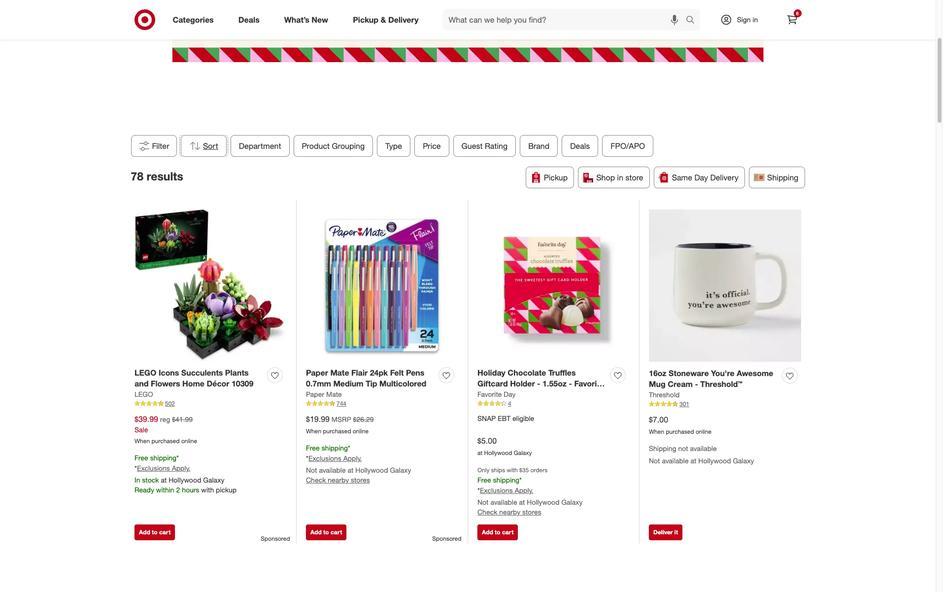Task type: locate. For each thing, give the bounding box(es) containing it.
not
[[650, 457, 661, 465], [306, 466, 317, 474], [478, 498, 489, 507]]

1 vertical spatial check nearby stores button
[[478, 507, 542, 517]]

3 to from the left
[[495, 529, 501, 536]]

0 vertical spatial nearby
[[328, 476, 349, 484]]

1 horizontal spatial free
[[306, 444, 320, 452]]

day for same
[[695, 172, 709, 182]]

at up within
[[161, 476, 167, 484]]

day up 4
[[504, 390, 516, 399]]

1 horizontal spatial favorite
[[575, 379, 605, 389]]

purchased down msrp
[[323, 428, 351, 435]]

0 horizontal spatial add to cart button
[[135, 525, 175, 541]]

1 horizontal spatial cart
[[331, 529, 342, 536]]

in inside 'shop in store' button
[[618, 172, 624, 182]]

0 vertical spatial deals
[[239, 15, 260, 24]]

0 vertical spatial check
[[306, 476, 326, 484]]

0 vertical spatial in
[[753, 15, 759, 24]]

purchased
[[323, 428, 351, 435], [667, 428, 695, 436], [152, 438, 180, 445]]

deals right brand
[[571, 141, 590, 151]]

- down the truffles
[[569, 379, 573, 389]]

cream
[[668, 379, 693, 389]]

free inside free shipping * * exclusions apply. in stock at  hollywood galaxy ready within 2 hours with pickup
[[135, 454, 148, 462]]

favorite inside holiday chocolate truffles giftcard holder - 1.55oz - favorite day™
[[575, 379, 605, 389]]

0 vertical spatial apply.
[[344, 454, 362, 463]]

1 horizontal spatial day
[[695, 172, 709, 182]]

threshold
[[650, 391, 680, 399]]

1 paper from the top
[[306, 368, 328, 378]]

brand
[[529, 141, 550, 151]]

galaxy inside $5.00 at hollywood galaxy
[[514, 449, 532, 457]]

available
[[691, 444, 717, 453], [663, 457, 689, 465], [319, 466, 346, 474], [491, 498, 518, 507]]

same
[[673, 172, 693, 182]]

deliver
[[654, 529, 673, 536]]

4
[[508, 400, 512, 407]]

paper mate link
[[306, 390, 342, 400]]

1 horizontal spatial check nearby stores button
[[478, 507, 542, 517]]

1 cart from the left
[[159, 529, 171, 536]]

when down sale
[[135, 438, 150, 445]]

exclusions inside only ships with $35 orders free shipping * * exclusions apply. not available at hollywood galaxy check nearby stores
[[480, 486, 513, 495]]

results
[[147, 169, 183, 183]]

0 vertical spatial shipping
[[322, 444, 348, 452]]

1 horizontal spatial stores
[[523, 508, 542, 516]]

online inside "$39.99 reg $41.99 sale when purchased online"
[[181, 438, 197, 445]]

mate for paper mate flair 24pk felt pens 0.7mm medium tip multicolored
[[331, 368, 349, 378]]

online inside $7.00 when purchased online
[[696, 428, 712, 436]]

0.7mm
[[306, 379, 331, 389]]

galaxy inside free shipping * * exclusions apply. not available at hollywood galaxy check nearby stores
[[390, 466, 412, 474]]

add
[[139, 529, 150, 536], [311, 529, 322, 536], [482, 529, 494, 536]]

add to cart button
[[135, 525, 175, 541], [306, 525, 347, 541], [478, 525, 519, 541]]

paper mate flair 24pk felt pens 0.7mm medium tip multicolored image
[[306, 210, 458, 362], [306, 210, 458, 362]]

0 horizontal spatial shipping
[[650, 444, 677, 453]]

it
[[675, 529, 679, 536]]

78 results
[[131, 169, 183, 183]]

1 horizontal spatial add
[[311, 529, 322, 536]]

deals inside "link"
[[239, 15, 260, 24]]

delivery right same
[[711, 172, 739, 182]]

2 vertical spatial free
[[478, 476, 492, 484]]

apply. inside free shipping * * exclusions apply. not available at hollywood galaxy check nearby stores
[[344, 454, 362, 463]]

check nearby stores button for $19.99
[[306, 475, 370, 485]]

1 horizontal spatial shipping
[[768, 172, 799, 182]]

chocolate
[[508, 368, 547, 378]]

at
[[478, 449, 483, 457], [691, 457, 697, 465], [348, 466, 354, 474], [161, 476, 167, 484], [520, 498, 525, 507]]

1 vertical spatial paper
[[306, 390, 325, 399]]

pickup for pickup
[[544, 172, 568, 182]]

purchased down the reg
[[152, 438, 180, 445]]

type
[[386, 141, 402, 151]]

add for $39.99
[[139, 529, 150, 536]]

1 horizontal spatial shipping
[[322, 444, 348, 452]]

available down the ships
[[491, 498, 518, 507]]

16oz stoneware you're awesome mug cream - threshold™ link
[[650, 368, 779, 390]]

paper up 0.7mm
[[306, 368, 328, 378]]

0 horizontal spatial exclusions
[[137, 464, 170, 472]]

2 horizontal spatial online
[[696, 428, 712, 436]]

free shipping * * exclusions apply. in stock at  hollywood galaxy ready within 2 hours with pickup
[[135, 454, 237, 494]]

2 horizontal spatial apply.
[[515, 486, 534, 495]]

301 link
[[650, 400, 802, 409]]

exclusions inside free shipping * * exclusions apply. not available at hollywood galaxy check nearby stores
[[309, 454, 342, 463]]

pickup left &
[[353, 15, 379, 24]]

1 vertical spatial delivery
[[711, 172, 739, 182]]

hollywood
[[485, 449, 513, 457], [699, 457, 732, 465], [356, 466, 388, 474], [169, 476, 201, 484], [527, 498, 560, 507]]

exclusions down the ships
[[480, 486, 513, 495]]

nearby inside only ships with $35 orders free shipping * * exclusions apply. not available at hollywood galaxy check nearby stores
[[500, 508, 521, 516]]

2 horizontal spatial -
[[696, 379, 699, 389]]

delivery
[[389, 15, 419, 24], [711, 172, 739, 182]]

free for $39.99
[[135, 454, 148, 462]]

1 horizontal spatial to
[[324, 529, 329, 536]]

cart for $39.99
[[159, 529, 171, 536]]

1 horizontal spatial when
[[306, 428, 322, 435]]

product grouping button
[[294, 135, 373, 157]]

1 to from the left
[[152, 529, 158, 536]]

pickup for pickup & delivery
[[353, 15, 379, 24]]

apply. inside only ships with $35 orders free shipping * * exclusions apply. not available at hollywood galaxy check nearby stores
[[515, 486, 534, 495]]

1 horizontal spatial exclusions
[[309, 454, 342, 463]]

check
[[306, 476, 326, 484], [478, 508, 498, 516]]

free inside free shipping * * exclusions apply. not available at hollywood galaxy check nearby stores
[[306, 444, 320, 452]]

0 vertical spatial pickup
[[353, 15, 379, 24]]

2 add to cart from the left
[[311, 529, 342, 536]]

1 vertical spatial day
[[504, 390, 516, 399]]

apply. down $19.99 msrp $26.29 when purchased online
[[344, 454, 362, 463]]

at inside free shipping * * exclusions apply. in stock at  hollywood galaxy ready within 2 hours with pickup
[[161, 476, 167, 484]]

6
[[797, 10, 800, 16]]

in
[[753, 15, 759, 24], [618, 172, 624, 182]]

1 vertical spatial stores
[[523, 508, 542, 516]]

2 horizontal spatial free
[[478, 476, 492, 484]]

0 horizontal spatial exclusions apply. link
[[137, 464, 191, 472]]

0 horizontal spatial deals
[[239, 15, 260, 24]]

when inside $7.00 when purchased online
[[650, 428, 665, 436]]

1 vertical spatial apply.
[[172, 464, 191, 472]]

free
[[306, 444, 320, 452], [135, 454, 148, 462], [478, 476, 492, 484]]

deals for deals "link"
[[239, 15, 260, 24]]

pickup down brand
[[544, 172, 568, 182]]

1 horizontal spatial apply.
[[344, 454, 362, 463]]

mate up medium
[[331, 368, 349, 378]]

0 vertical spatial exclusions
[[309, 454, 342, 463]]

orders
[[531, 467, 548, 474]]

in for shop
[[618, 172, 624, 182]]

shop in store button
[[579, 166, 650, 188]]

when down $19.99
[[306, 428, 322, 435]]

1 vertical spatial with
[[201, 486, 214, 494]]

2 lego from the top
[[135, 390, 153, 399]]

exclusions apply. link
[[309, 454, 362, 463], [137, 464, 191, 472], [480, 486, 534, 495]]

$41.99
[[172, 415, 193, 424]]

1 vertical spatial deals
[[571, 141, 590, 151]]

free down only
[[478, 476, 492, 484]]

shipping down the ships
[[494, 476, 520, 484]]

deals for deals button on the right
[[571, 141, 590, 151]]

favorite down giftcard
[[478, 390, 502, 399]]

1 add to cart button from the left
[[135, 525, 175, 541]]

apply. inside free shipping * * exclusions apply. in stock at  hollywood galaxy ready within 2 hours with pickup
[[172, 464, 191, 472]]

1 vertical spatial not
[[306, 466, 317, 474]]

available right not
[[691, 444, 717, 453]]

at down the $35
[[520, 498, 525, 507]]

day inside 'button'
[[695, 172, 709, 182]]

3 add to cart button from the left
[[478, 525, 519, 541]]

2 horizontal spatial to
[[495, 529, 501, 536]]

shipping inside free shipping * * exclusions apply. in stock at  hollywood galaxy ready within 2 hours with pickup
[[150, 454, 177, 462]]

1 add from the left
[[139, 529, 150, 536]]

at down $19.99 msrp $26.29 when purchased online
[[348, 466, 354, 474]]

2 vertical spatial shipping
[[494, 476, 520, 484]]

paper down 0.7mm
[[306, 390, 325, 399]]

shipping inside free shipping * * exclusions apply. not available at hollywood galaxy check nearby stores
[[322, 444, 348, 452]]

0 vertical spatial stores
[[351, 476, 370, 484]]

0 horizontal spatial apply.
[[172, 464, 191, 472]]

sponsored for paper mate flair 24pk felt pens 0.7mm medium tip multicolored
[[433, 535, 462, 543]]

with inside only ships with $35 orders free shipping * * exclusions apply. not available at hollywood galaxy check nearby stores
[[507, 467, 518, 474]]

galaxy
[[514, 449, 532, 457], [734, 457, 755, 465], [390, 466, 412, 474], [203, 476, 225, 484], [562, 498, 583, 507]]

2 add from the left
[[311, 529, 322, 536]]

with right hours
[[201, 486, 214, 494]]

sign in link
[[712, 9, 774, 31]]

check inside free shipping * * exclusions apply. not available at hollywood galaxy check nearby stores
[[306, 476, 326, 484]]

-
[[538, 379, 541, 389], [569, 379, 573, 389], [696, 379, 699, 389]]

galaxy inside only ships with $35 orders free shipping * * exclusions apply. not available at hollywood galaxy check nearby stores
[[562, 498, 583, 507]]

0 horizontal spatial check
[[306, 476, 326, 484]]

1 vertical spatial free
[[135, 454, 148, 462]]

delivery right &
[[389, 15, 419, 24]]

mate up 744
[[327, 390, 342, 399]]

add to cart for $39.99
[[139, 529, 171, 536]]

lego icons succulents plants and flowers home décor 10309 image
[[135, 210, 287, 362], [135, 210, 287, 362]]

1 add to cart from the left
[[139, 529, 171, 536]]

1 vertical spatial check
[[478, 508, 498, 516]]

exclusions down $19.99 msrp $26.29 when purchased online
[[309, 454, 342, 463]]

delivery inside 'button'
[[711, 172, 739, 182]]

* up in
[[135, 464, 137, 472]]

sale
[[135, 426, 148, 434]]

paper for paper mate
[[306, 390, 325, 399]]

16oz stoneware you're awesome mug cream - threshold™ image
[[650, 210, 802, 362], [650, 210, 802, 362]]

2 cart from the left
[[331, 529, 342, 536]]

snap
[[478, 414, 496, 423]]

3 add to cart from the left
[[482, 529, 514, 536]]

0 vertical spatial mate
[[331, 368, 349, 378]]

0 horizontal spatial free
[[135, 454, 148, 462]]

day right same
[[695, 172, 709, 182]]

stock
[[142, 476, 159, 484]]

pickup button
[[526, 166, 575, 188]]

0 vertical spatial day
[[695, 172, 709, 182]]

2 horizontal spatial purchased
[[667, 428, 695, 436]]

0 horizontal spatial not
[[306, 466, 317, 474]]

1 vertical spatial nearby
[[500, 508, 521, 516]]

product grouping
[[302, 141, 365, 151]]

2 paper from the top
[[306, 390, 325, 399]]

1 horizontal spatial with
[[507, 467, 518, 474]]

0 horizontal spatial shipping
[[150, 454, 177, 462]]

deliver it button
[[650, 525, 683, 541]]

deals button
[[562, 135, 599, 157]]

0 horizontal spatial to
[[152, 529, 158, 536]]

apply. down the $35
[[515, 486, 534, 495]]

2 horizontal spatial shipping
[[494, 476, 520, 484]]

0 horizontal spatial nearby
[[328, 476, 349, 484]]

* down "$39.99 reg $41.99 sale when purchased online"
[[177, 454, 179, 462]]

1 horizontal spatial -
[[569, 379, 573, 389]]

shipping button
[[750, 166, 806, 188]]

with
[[507, 467, 518, 474], [201, 486, 214, 494]]

1 horizontal spatial add to cart
[[311, 529, 342, 536]]

1 horizontal spatial online
[[353, 428, 369, 435]]

apply. for $19.99
[[344, 454, 362, 463]]

search
[[682, 16, 706, 25]]

*
[[348, 444, 351, 452], [177, 454, 179, 462], [306, 454, 309, 463], [135, 464, 137, 472], [520, 476, 522, 484], [478, 486, 480, 495]]

0 horizontal spatial cart
[[159, 529, 171, 536]]

lego inside lego icons succulents plants and flowers home décor 10309
[[135, 368, 157, 378]]

apply. for $39.99
[[172, 464, 191, 472]]

- down the stoneware
[[696, 379, 699, 389]]

shipping inside shipping button
[[768, 172, 799, 182]]

1 horizontal spatial nearby
[[500, 508, 521, 516]]

shipping for $19.99
[[322, 444, 348, 452]]

day
[[695, 172, 709, 182], [504, 390, 516, 399]]

exclusions
[[309, 454, 342, 463], [137, 464, 170, 472], [480, 486, 513, 495]]

icons
[[159, 368, 179, 378]]

1 sponsored from the left
[[261, 535, 290, 543]]

0 horizontal spatial when
[[135, 438, 150, 445]]

apply. up 2
[[172, 464, 191, 472]]

2 vertical spatial not
[[478, 498, 489, 507]]

online up shipping not available not available at hollywood galaxy
[[696, 428, 712, 436]]

paper for paper mate flair 24pk felt pens 0.7mm medium tip multicolored
[[306, 368, 328, 378]]

pickup inside button
[[544, 172, 568, 182]]

shipping up stock
[[150, 454, 177, 462]]

1 vertical spatial pickup
[[544, 172, 568, 182]]

what's
[[284, 15, 310, 24]]

with left the $35
[[507, 467, 518, 474]]

$19.99 msrp $26.29 when purchased online
[[306, 414, 374, 435]]

check nearby stores button
[[306, 475, 370, 485], [478, 507, 542, 517]]

exclusions apply. link up stock
[[137, 464, 191, 472]]

deals inside button
[[571, 141, 590, 151]]

free for $19.99
[[306, 444, 320, 452]]

1 vertical spatial shipping
[[150, 454, 177, 462]]

2 vertical spatial exclusions
[[480, 486, 513, 495]]

0 vertical spatial free
[[306, 444, 320, 452]]

2 to from the left
[[324, 529, 329, 536]]

1 vertical spatial mate
[[327, 390, 342, 399]]

1 horizontal spatial in
[[753, 15, 759, 24]]

78
[[131, 169, 144, 183]]

0 horizontal spatial pickup
[[353, 15, 379, 24]]

filter
[[152, 141, 169, 151]]

purchased up not
[[667, 428, 695, 436]]

1 vertical spatial exclusions apply. link
[[137, 464, 191, 472]]

2 sponsored from the left
[[433, 535, 462, 543]]

1 vertical spatial favorite
[[478, 390, 502, 399]]

to for $19.99
[[324, 529, 329, 536]]

shipping inside shipping not available not available at hollywood galaxy
[[650, 444, 677, 453]]

0 horizontal spatial in
[[618, 172, 624, 182]]

0 vertical spatial delivery
[[389, 15, 419, 24]]

1 vertical spatial in
[[618, 172, 624, 182]]

mate inside paper mate flair 24pk felt pens 0.7mm medium tip multicolored
[[331, 368, 349, 378]]

favorite down the truffles
[[575, 379, 605, 389]]

1 horizontal spatial deals
[[571, 141, 590, 151]]

mate
[[331, 368, 349, 378], [327, 390, 342, 399]]

2 add to cart button from the left
[[306, 525, 347, 541]]

0 vertical spatial exclusions apply. link
[[309, 454, 362, 463]]

0 horizontal spatial with
[[201, 486, 214, 494]]

free up in
[[135, 454, 148, 462]]

stores inside free shipping * * exclusions apply. not available at hollywood galaxy check nearby stores
[[351, 476, 370, 484]]

lego down and
[[135, 390, 153, 399]]

1 lego from the top
[[135, 368, 157, 378]]

2 horizontal spatial not
[[650, 457, 661, 465]]

available down $19.99 msrp $26.29 when purchased online
[[319, 466, 346, 474]]

- left 1.55oz
[[538, 379, 541, 389]]

online down $26.29
[[353, 428, 369, 435]]

0 horizontal spatial delivery
[[389, 15, 419, 24]]

cart for $19.99
[[331, 529, 342, 536]]

fpo/apo
[[611, 141, 646, 151]]

exclusions apply. link down $19.99 msrp $26.29 when purchased online
[[309, 454, 362, 463]]

lego up and
[[135, 368, 157, 378]]

delivery for same day delivery
[[711, 172, 739, 182]]

add to cart button for $19.99
[[306, 525, 347, 541]]

2 horizontal spatial cart
[[503, 529, 514, 536]]

in left store
[[618, 172, 624, 182]]

deliver it
[[654, 529, 679, 536]]

home
[[183, 379, 205, 389]]

2 horizontal spatial exclusions apply. link
[[480, 486, 534, 495]]

1 horizontal spatial not
[[478, 498, 489, 507]]

online down $41.99
[[181, 438, 197, 445]]

* down only
[[478, 486, 480, 495]]

day for favorite
[[504, 390, 516, 399]]

holiday chocolate truffles giftcard holder - 1.55oz - favorite day™ image
[[478, 210, 630, 362], [478, 210, 630, 362]]

hollywood inside free shipping * * exclusions apply. not available at hollywood galaxy check nearby stores
[[356, 466, 388, 474]]

2 horizontal spatial add to cart
[[482, 529, 514, 536]]

price
[[423, 141, 441, 151]]

2 vertical spatial apply.
[[515, 486, 534, 495]]

2 horizontal spatial add to cart button
[[478, 525, 519, 541]]

0 vertical spatial favorite
[[575, 379, 605, 389]]

deals left what's at the top of the page
[[239, 15, 260, 24]]

shipping inside only ships with $35 orders free shipping * * exclusions apply. not available at hollywood galaxy check nearby stores
[[494, 476, 520, 484]]

1 horizontal spatial exclusions apply. link
[[309, 454, 362, 463]]

succulents
[[181, 368, 223, 378]]

1 horizontal spatial check
[[478, 508, 498, 516]]

in inside sign in link
[[753, 15, 759, 24]]

0 vertical spatial paper
[[306, 368, 328, 378]]

at down $7.00 when purchased online
[[691, 457, 697, 465]]

free down $19.99
[[306, 444, 320, 452]]

2 horizontal spatial add
[[482, 529, 494, 536]]

exclusions apply. link for $19.99
[[309, 454, 362, 463]]

1 horizontal spatial sponsored
[[433, 535, 462, 543]]

* down $19.99
[[306, 454, 309, 463]]

exclusions up stock
[[137, 464, 170, 472]]

paper inside paper mate flair 24pk felt pens 0.7mm medium tip multicolored
[[306, 368, 328, 378]]

exclusions apply. link down the ships
[[480, 486, 534, 495]]

in right the sign
[[753, 15, 759, 24]]

0 horizontal spatial favorite
[[478, 390, 502, 399]]

at down $5.00
[[478, 449, 483, 457]]

when inside "$39.99 reg $41.99 sale when purchased online"
[[135, 438, 150, 445]]

1 horizontal spatial purchased
[[323, 428, 351, 435]]

filter button
[[131, 135, 177, 157]]

0 horizontal spatial stores
[[351, 476, 370, 484]]

when down $7.00
[[650, 428, 665, 436]]

shipping down $19.99 msrp $26.29 when purchased online
[[322, 444, 348, 452]]

shipping
[[768, 172, 799, 182], [650, 444, 677, 453]]

1 vertical spatial shipping
[[650, 444, 677, 453]]

exclusions inside free shipping * * exclusions apply. in stock at  hollywood galaxy ready within 2 hours with pickup
[[137, 464, 170, 472]]



Task type: describe. For each thing, give the bounding box(es) containing it.
16oz
[[650, 368, 667, 378]]

guest rating
[[462, 141, 508, 151]]

new
[[312, 15, 329, 24]]

2 vertical spatial exclusions apply. link
[[480, 486, 534, 495]]

purchased inside "$39.99 reg $41.99 sale when purchased online"
[[152, 438, 180, 445]]

not inside free shipping * * exclusions apply. not available at hollywood galaxy check nearby stores
[[306, 466, 317, 474]]

free inside only ships with $35 orders free shipping * * exclusions apply. not available at hollywood galaxy check nearby stores
[[478, 476, 492, 484]]

truffles
[[549, 368, 576, 378]]

galaxy inside shipping not available not available at hollywood galaxy
[[734, 457, 755, 465]]

within
[[156, 486, 174, 494]]

lego for lego icons succulents plants and flowers home décor 10309
[[135, 368, 157, 378]]

- inside 16oz stoneware you're awesome mug cream - threshold™
[[696, 379, 699, 389]]

not
[[679, 444, 689, 453]]

$5.00 at hollywood galaxy
[[478, 436, 532, 457]]

with inside free shipping * * exclusions apply. in stock at  hollywood galaxy ready within 2 hours with pickup
[[201, 486, 214, 494]]

lego icons succulents plants and flowers home décor 10309 link
[[135, 367, 263, 390]]

exclusions apply. link for $39.99
[[137, 464, 191, 472]]

sign in
[[738, 15, 759, 24]]

guest
[[462, 141, 483, 151]]

hours
[[182, 486, 199, 494]]

in for sign
[[753, 15, 759, 24]]

deals link
[[230, 9, 272, 31]]

only
[[478, 467, 490, 474]]

multicolored
[[380, 379, 427, 389]]

4 link
[[478, 400, 630, 408]]

What can we help you find? suggestions appear below search field
[[443, 9, 689, 31]]

same day delivery
[[673, 172, 739, 182]]

sign
[[738, 15, 751, 24]]

holiday chocolate truffles giftcard holder - 1.55oz - favorite day™
[[478, 368, 605, 400]]

grouping
[[332, 141, 365, 151]]

categories
[[173, 15, 214, 24]]

pens
[[406, 368, 425, 378]]

flowers
[[151, 379, 180, 389]]

product
[[302, 141, 330, 151]]

to for $39.99
[[152, 529, 158, 536]]

nearby inside free shipping * * exclusions apply. not available at hollywood galaxy check nearby stores
[[328, 476, 349, 484]]

hollywood inside shipping not available not available at hollywood galaxy
[[699, 457, 732, 465]]

not inside only ships with $35 orders free shipping * * exclusions apply. not available at hollywood galaxy check nearby stores
[[478, 498, 489, 507]]

mate for paper mate
[[327, 390, 342, 399]]

744 link
[[306, 400, 458, 408]]

sort
[[203, 141, 218, 151]]

at inside shipping not available not available at hollywood galaxy
[[691, 457, 697, 465]]

$26.29
[[353, 415, 374, 424]]

check inside only ships with $35 orders free shipping * * exclusions apply. not available at hollywood galaxy check nearby stores
[[478, 508, 498, 516]]

1.55oz
[[543, 379, 567, 389]]

snap ebt eligible
[[478, 414, 535, 423]]

day™
[[478, 390, 497, 400]]

felt
[[390, 368, 404, 378]]

purchased inside $19.99 msrp $26.29 when purchased online
[[323, 428, 351, 435]]

* down $19.99 msrp $26.29 when purchased online
[[348, 444, 351, 452]]

department button
[[230, 135, 290, 157]]

$19.99
[[306, 414, 330, 424]]

16oz stoneware you're awesome mug cream - threshold™
[[650, 368, 774, 389]]

available inside free shipping * * exclusions apply. not available at hollywood galaxy check nearby stores
[[319, 466, 346, 474]]

at inside free shipping * * exclusions apply. not available at hollywood galaxy check nearby stores
[[348, 466, 354, 474]]

you're
[[712, 368, 735, 378]]

price button
[[415, 135, 449, 157]]

$39.99 reg $41.99 sale when purchased online
[[135, 414, 197, 445]]

favorite day link
[[478, 390, 516, 400]]

favorite day
[[478, 390, 516, 399]]

$7.00 when purchased online
[[650, 415, 712, 436]]

holiday
[[478, 368, 506, 378]]

paper mate flair 24pk felt pens 0.7mm medium tip multicolored link
[[306, 367, 435, 390]]

10309
[[232, 379, 254, 389]]

add to cart button for $39.99
[[135, 525, 175, 541]]

msrp
[[332, 415, 352, 424]]

only ships with $35 orders free shipping * * exclusions apply. not available at hollywood galaxy check nearby stores
[[478, 467, 583, 516]]

brand button
[[520, 135, 558, 157]]

at inside only ships with $35 orders free shipping * * exclusions apply. not available at hollywood galaxy check nearby stores
[[520, 498, 525, 507]]

what's new
[[284, 15, 329, 24]]

galaxy inside free shipping * * exclusions apply. in stock at  hollywood galaxy ready within 2 hours with pickup
[[203, 476, 225, 484]]

décor
[[207, 379, 230, 389]]

department
[[239, 141, 281, 151]]

lego icons succulents plants and flowers home décor 10309
[[135, 368, 254, 389]]

stores inside only ships with $35 orders free shipping * * exclusions apply. not available at hollywood galaxy check nearby stores
[[523, 508, 542, 516]]

purchased inside $7.00 when purchased online
[[667, 428, 695, 436]]

hollywood inside free shipping * * exclusions apply. in stock at  hollywood galaxy ready within 2 hours with pickup
[[169, 476, 201, 484]]

exclusions for $39.99
[[137, 464, 170, 472]]

hollywood inside only ships with $35 orders free shipping * * exclusions apply. not available at hollywood galaxy check nearby stores
[[527, 498, 560, 507]]

shop in store
[[597, 172, 644, 182]]

ebt
[[498, 414, 511, 423]]

not inside shipping not available not available at hollywood galaxy
[[650, 457, 661, 465]]

categories link
[[164, 9, 226, 31]]

$39.99
[[135, 414, 158, 424]]

exclusions for $19.99
[[309, 454, 342, 463]]

paper mate flair 24pk felt pens 0.7mm medium tip multicolored
[[306, 368, 427, 389]]

what's new link
[[276, 9, 341, 31]]

flair
[[352, 368, 368, 378]]

same day delivery button
[[654, 166, 746, 188]]

* down the $35
[[520, 476, 522, 484]]

3 add from the left
[[482, 529, 494, 536]]

check nearby stores button for $5.00
[[478, 507, 542, 517]]

stoneware
[[669, 368, 710, 378]]

available down not
[[663, 457, 689, 465]]

744
[[337, 400, 347, 407]]

sponsored for lego icons succulents plants and flowers home décor 10309
[[261, 535, 290, 543]]

when inside $19.99 msrp $26.29 when purchased online
[[306, 428, 322, 435]]

shipping for $39.99
[[150, 454, 177, 462]]

add to cart for $19.99
[[311, 529, 342, 536]]

available inside only ships with $35 orders free shipping * * exclusions apply. not available at hollywood galaxy check nearby stores
[[491, 498, 518, 507]]

rating
[[485, 141, 508, 151]]

giftcard
[[478, 379, 508, 389]]

pickup & delivery
[[353, 15, 419, 24]]

sort button
[[181, 135, 227, 157]]

lego link
[[135, 390, 153, 400]]

threshold™
[[701, 379, 743, 389]]

hollywood inside $5.00 at hollywood galaxy
[[485, 449, 513, 457]]

ships
[[492, 467, 506, 474]]

shipping for shipping not available not available at hollywood galaxy
[[650, 444, 677, 453]]

shipping for shipping
[[768, 172, 799, 182]]

online inside $19.99 msrp $26.29 when purchased online
[[353, 428, 369, 435]]

paper mate
[[306, 390, 342, 399]]

at inside $5.00 at hollywood galaxy
[[478, 449, 483, 457]]

pickup
[[216, 486, 237, 494]]

add for $19.99
[[311, 529, 322, 536]]

search button
[[682, 9, 706, 33]]

0 horizontal spatial -
[[538, 379, 541, 389]]

and
[[135, 379, 149, 389]]

delivery for pickup & delivery
[[389, 15, 419, 24]]

2
[[176, 486, 180, 494]]

502 link
[[135, 400, 287, 408]]

shop
[[597, 172, 616, 182]]

lego for lego
[[135, 390, 153, 399]]

fpo/apo button
[[603, 135, 654, 157]]

holder
[[511, 379, 535, 389]]

pickup & delivery link
[[345, 9, 431, 31]]

3 cart from the left
[[503, 529, 514, 536]]

301
[[680, 401, 690, 408]]



Task type: vqa. For each thing, say whether or not it's contained in the screenshot.
25
no



